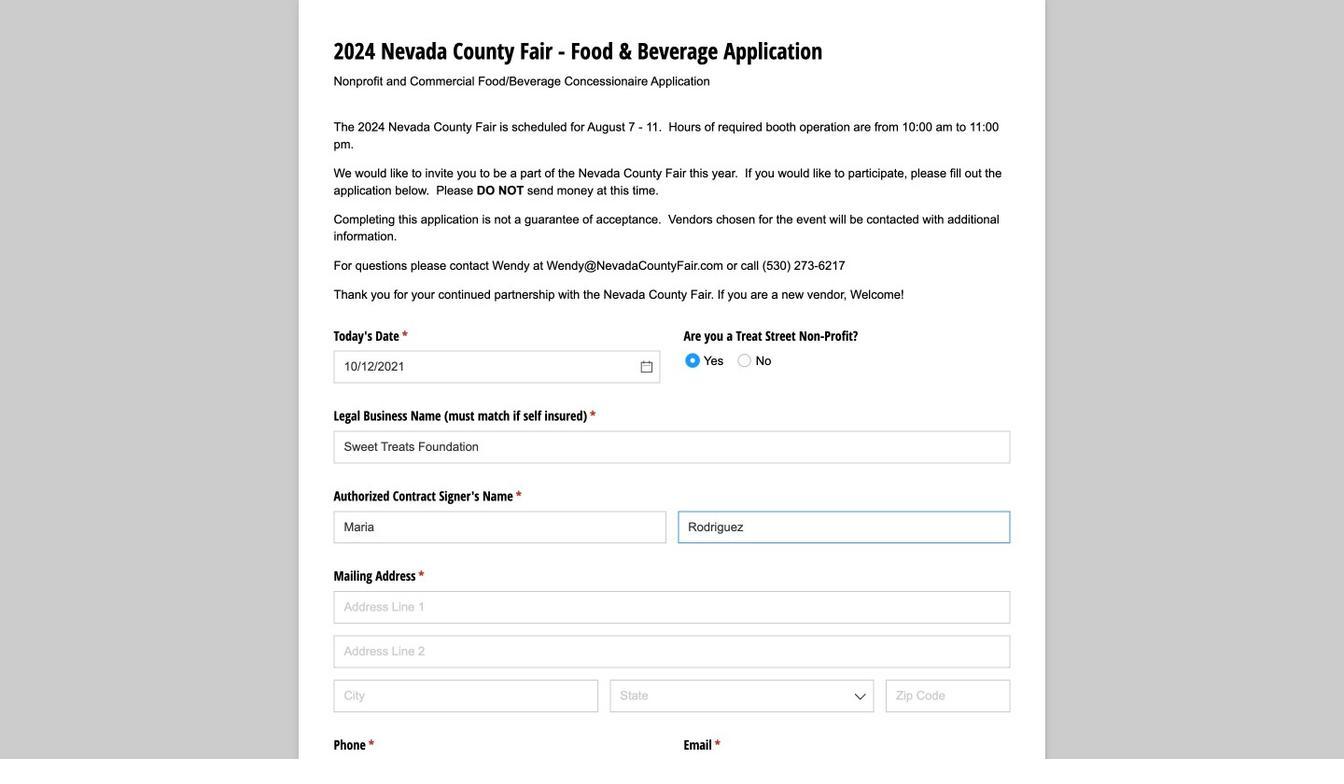 Task type: describe. For each thing, give the bounding box(es) containing it.
Zip Code text field
[[886, 680, 1011, 712]]

City text field
[[334, 680, 598, 712]]

First text field
[[334, 511, 666, 544]]

Last text field
[[678, 511, 1011, 544]]

Address Line 2 text field
[[334, 635, 1011, 668]]

Address Line 1 text field
[[334, 591, 1011, 624]]



Task type: locate. For each thing, give the bounding box(es) containing it.
None text field
[[334, 431, 1011, 463]]

None radio
[[732, 346, 772, 374]]

State text field
[[610, 680, 875, 712]]

None text field
[[334, 351, 661, 383]]

None radio
[[680, 346, 736, 374]]



